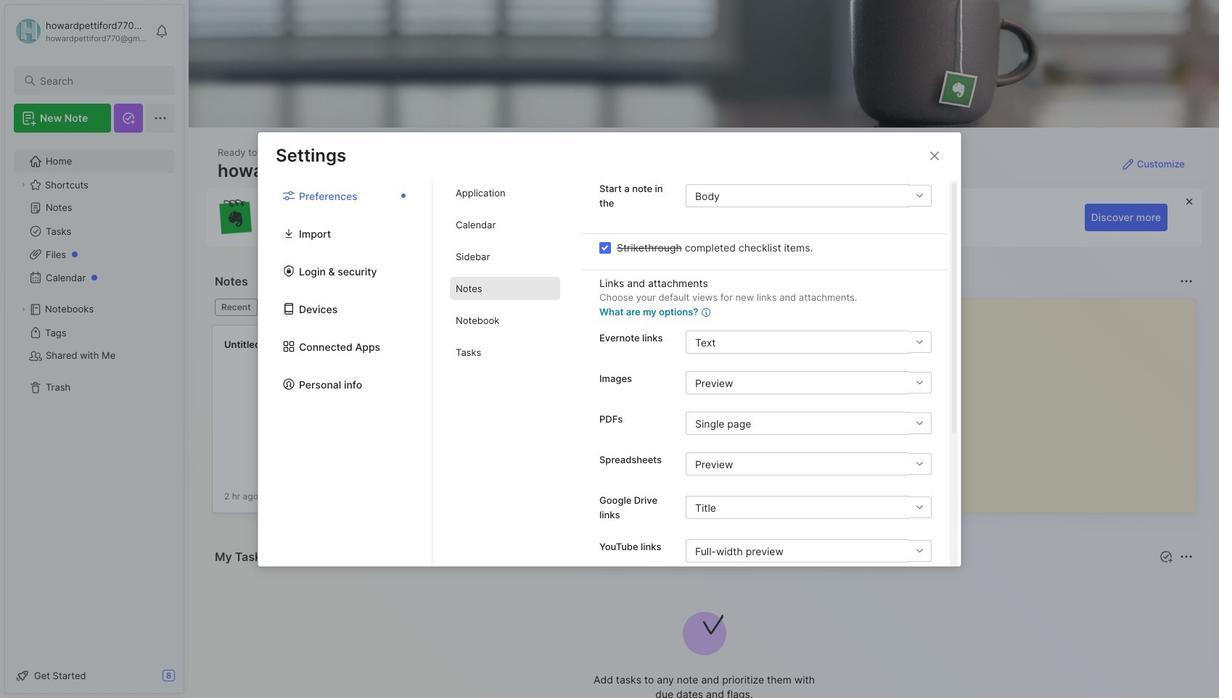 Task type: locate. For each thing, give the bounding box(es) containing it.
None search field
[[40, 72, 162, 89]]

Start writing… text field
[[892, 300, 1195, 501]]

Select56 checkbox
[[599, 242, 611, 254]]

tab list
[[258, 181, 432, 566], [432, 181, 578, 566], [215, 299, 857, 316]]

tab
[[450, 181, 560, 205], [450, 213, 560, 237], [450, 245, 560, 268], [450, 277, 560, 300], [215, 299, 257, 316], [263, 299, 322, 316], [450, 309, 560, 332], [450, 341, 560, 364]]

Search text field
[[40, 74, 162, 88]]

row group
[[212, 325, 473, 522]]

tree
[[5, 142, 184, 660]]

close image
[[926, 147, 943, 164]]

Choose default view option for Google Drive links field
[[686, 496, 931, 520]]



Task type: describe. For each thing, give the bounding box(es) containing it.
none search field inside main element
[[40, 72, 162, 89]]

main element
[[0, 0, 189, 699]]

Choose default view option for Spreadsheets field
[[686, 453, 931, 476]]

Choose default view option for PDFs field
[[686, 412, 931, 435]]

expand notebooks image
[[19, 306, 28, 314]]

Choose default view option for Images field
[[686, 372, 931, 395]]

tree inside main element
[[5, 142, 184, 660]]

Choose default view option for Evernote links field
[[686, 331, 931, 354]]

new task image
[[1159, 550, 1173, 565]]

Choose default view option for YouTube links field
[[686, 540, 931, 563]]

Start a new note in the body or title. field
[[686, 184, 932, 208]]



